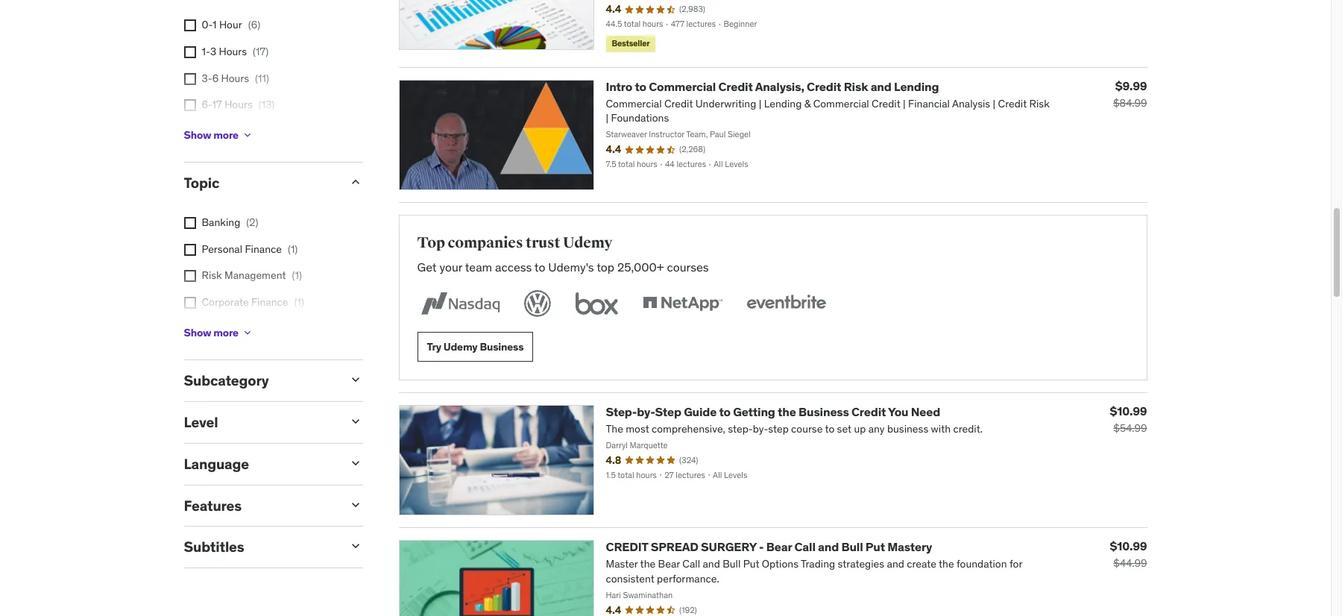 Task type: locate. For each thing, give the bounding box(es) containing it.
0 vertical spatial udemy
[[563, 233, 613, 252]]

$10.99
[[1110, 403, 1148, 418], [1110, 539, 1148, 554]]

by-
[[637, 404, 655, 419]]

1 $10.99 from the top
[[1110, 403, 1148, 418]]

volkswagen image
[[521, 287, 554, 320]]

risk left lending
[[844, 79, 868, 94]]

3
[[210, 45, 216, 58]]

small image
[[348, 372, 363, 387], [348, 539, 363, 554]]

show
[[184, 128, 211, 142], [184, 326, 211, 339]]

(1) for corporate finance (1)
[[294, 295, 304, 309]]

spread
[[651, 539, 699, 554]]

$10.99 for step-by-step guide to getting the business credit you need
[[1110, 403, 1148, 418]]

0 horizontal spatial to
[[535, 259, 546, 274]]

credit
[[719, 79, 753, 94], [807, 79, 842, 94], [852, 404, 886, 419]]

1 show more button from the top
[[184, 120, 254, 150]]

business down the volkswagen icon
[[480, 340, 524, 353]]

accounting
[[246, 322, 299, 335]]

xsmall image
[[184, 20, 196, 32], [184, 99, 196, 111], [242, 129, 254, 141], [184, 244, 196, 256]]

credit left analysis,
[[719, 79, 753, 94]]

step
[[655, 404, 682, 419]]

xsmall image down the corporate finance (1)
[[242, 327, 254, 339]]

2 small image from the top
[[348, 539, 363, 554]]

0 horizontal spatial udemy
[[444, 340, 478, 353]]

risk down personal
[[202, 269, 222, 282]]

1 horizontal spatial to
[[635, 79, 647, 94]]

(1) up accounting on the left
[[294, 295, 304, 309]]

2 horizontal spatial credit
[[852, 404, 886, 419]]

1 show from the top
[[184, 128, 211, 142]]

1 horizontal spatial risk
[[844, 79, 868, 94]]

1 small image from the top
[[348, 175, 363, 190]]

1 more from the top
[[213, 128, 239, 142]]

features button
[[184, 496, 336, 514]]

show for 17+ hours
[[184, 128, 211, 142]]

udemy right try
[[444, 340, 478, 353]]

xsmall image left 1-
[[184, 46, 196, 58]]

banking (2)
[[202, 216, 258, 229]]

level button
[[184, 413, 336, 431]]

show more button
[[184, 120, 254, 150], [184, 318, 254, 348]]

1 vertical spatial more
[[213, 326, 239, 339]]

0 horizontal spatial business
[[480, 340, 524, 353]]

0 vertical spatial show
[[184, 128, 211, 142]]

more down 17
[[213, 128, 239, 142]]

show more button down 17
[[184, 120, 254, 150]]

3 small image from the top
[[348, 456, 363, 470]]

1 vertical spatial risk
[[202, 269, 222, 282]]

show more down corporate
[[184, 326, 239, 339]]

xsmall image for 1-
[[184, 46, 196, 58]]

hours for 1-3 hours
[[219, 45, 247, 58]]

xsmall image down 6-17 hours (13)
[[242, 129, 254, 141]]

1 vertical spatial business
[[799, 404, 849, 419]]

banking
[[202, 216, 240, 229]]

try udemy business
[[427, 340, 524, 353]]

1 vertical spatial show
[[184, 326, 211, 339]]

and
[[871, 79, 892, 94], [818, 539, 839, 554]]

xsmall image
[[184, 46, 196, 58], [184, 73, 196, 85], [184, 217, 196, 229], [184, 270, 196, 282], [184, 297, 196, 309], [242, 327, 254, 339]]

(11)
[[255, 71, 269, 85]]

2 vertical spatial (1)
[[294, 295, 304, 309]]

to right guide
[[719, 404, 731, 419]]

2 more from the top
[[213, 326, 239, 339]]

1 show more from the top
[[184, 128, 239, 142]]

$10.99 up $44.99
[[1110, 539, 1148, 554]]

2 horizontal spatial to
[[719, 404, 731, 419]]

6-
[[202, 98, 212, 111]]

mastery
[[888, 539, 933, 554]]

xsmall image for risk
[[184, 270, 196, 282]]

you
[[888, 404, 909, 419]]

xsmall image for 3-
[[184, 73, 196, 85]]

0 horizontal spatial risk
[[202, 269, 222, 282]]

and right call
[[818, 539, 839, 554]]

show more for 17+
[[184, 128, 239, 142]]

xsmall image left 0-
[[184, 20, 196, 32]]

box image
[[572, 287, 622, 320]]

put
[[866, 539, 885, 554]]

1
[[213, 18, 217, 32]]

0 vertical spatial show more
[[184, 128, 239, 142]]

show down corporate
[[184, 326, 211, 339]]

$54.99
[[1114, 421, 1148, 435]]

(1) up risk management (1)
[[288, 242, 298, 256]]

1 vertical spatial show more
[[184, 326, 239, 339]]

udemy
[[563, 233, 613, 252], [444, 340, 478, 353]]

finance up accounting on the left
[[251, 295, 288, 309]]

personal
[[202, 242, 243, 256]]

and left lending
[[871, 79, 892, 94]]

hours right 6
[[221, 71, 249, 85]]

0 vertical spatial finance
[[245, 242, 282, 256]]

more for 17+
[[213, 128, 239, 142]]

4 small image from the top
[[348, 497, 363, 512]]

eventbrite image
[[743, 287, 829, 320]]

0 vertical spatial risk
[[844, 79, 868, 94]]

0 vertical spatial and
[[871, 79, 892, 94]]

xsmall image left 6-
[[184, 99, 196, 111]]

6
[[212, 71, 219, 85]]

intro to commercial credit analysis, credit risk and lending
[[606, 79, 939, 94]]

(1) for risk management (1)
[[292, 269, 302, 282]]

1 vertical spatial to
[[535, 259, 546, 274]]

finance
[[245, 242, 282, 256], [251, 295, 288, 309]]

$44.99
[[1114, 557, 1148, 570]]

level
[[184, 413, 218, 431]]

xsmall image for personal
[[184, 244, 196, 256]]

0 horizontal spatial and
[[818, 539, 839, 554]]

xsmall image left corporate
[[184, 297, 196, 309]]

xsmall image left banking
[[184, 217, 196, 229]]

1 horizontal spatial business
[[799, 404, 849, 419]]

risk
[[844, 79, 868, 94], [202, 269, 222, 282]]

udemy up udemy's
[[563, 233, 613, 252]]

small image
[[348, 175, 363, 190], [348, 414, 363, 429], [348, 456, 363, 470], [348, 497, 363, 512]]

companies
[[448, 233, 523, 252]]

business right "the"
[[799, 404, 849, 419]]

credit left you
[[852, 404, 886, 419]]

show more
[[184, 128, 239, 142], [184, 326, 239, 339]]

xsmall image for 6-
[[184, 99, 196, 111]]

1 horizontal spatial and
[[871, 79, 892, 94]]

(13)
[[259, 98, 275, 111]]

finance up management
[[245, 242, 282, 256]]

(1) right management
[[292, 269, 302, 282]]

guide
[[684, 404, 717, 419]]

to down the trust
[[535, 259, 546, 274]]

xsmall image left 3-
[[184, 73, 196, 85]]

0 vertical spatial (1)
[[288, 242, 298, 256]]

try udemy business link
[[417, 332, 534, 362]]

1 vertical spatial show more button
[[184, 318, 254, 348]]

(1)
[[288, 242, 298, 256], [292, 269, 302, 282], [294, 295, 304, 309]]

more for financial
[[213, 326, 239, 339]]

2 $10.99 from the top
[[1110, 539, 1148, 554]]

1 vertical spatial (1)
[[292, 269, 302, 282]]

show more button down corporate
[[184, 318, 254, 348]]

analysis,
[[755, 79, 805, 94]]

team
[[465, 259, 492, 274]]

language
[[184, 455, 249, 473]]

2 show from the top
[[184, 326, 211, 339]]

show more down 6-
[[184, 128, 239, 142]]

intro to commercial credit analysis, credit risk and lending link
[[606, 79, 939, 94]]

more
[[213, 128, 239, 142], [213, 326, 239, 339]]

$10.99 up $54.99
[[1110, 403, 1148, 418]]

financial
[[202, 322, 243, 335]]

2 small image from the top
[[348, 414, 363, 429]]

hours right 17
[[225, 98, 253, 111]]

xsmall image left personal
[[184, 244, 196, 256]]

bear
[[767, 539, 792, 554]]

commercial
[[649, 79, 716, 94]]

small image for language
[[348, 456, 363, 470]]

subtitles
[[184, 538, 244, 556]]

2 show more from the top
[[184, 326, 239, 339]]

0 vertical spatial more
[[213, 128, 239, 142]]

1 small image from the top
[[348, 372, 363, 387]]

(2)
[[246, 216, 258, 229]]

0 vertical spatial $10.99
[[1110, 403, 1148, 418]]

1 vertical spatial $10.99
[[1110, 539, 1148, 554]]

your
[[440, 259, 463, 274]]

hours
[[219, 45, 247, 58], [221, 71, 249, 85], [225, 98, 253, 111], [221, 124, 249, 138]]

0 vertical spatial small image
[[348, 372, 363, 387]]

to right intro
[[635, 79, 647, 94]]

intro
[[606, 79, 633, 94]]

business
[[480, 340, 524, 353], [799, 404, 849, 419]]

hours right 3
[[219, 45, 247, 58]]

1 vertical spatial finance
[[251, 295, 288, 309]]

credit right analysis,
[[807, 79, 842, 94]]

1 vertical spatial udemy
[[444, 340, 478, 353]]

$10.99 for credit spread surgery - bear call and bull put mastery
[[1110, 539, 1148, 554]]

1 horizontal spatial udemy
[[563, 233, 613, 252]]

xsmall image for banking
[[184, 217, 196, 229]]

features
[[184, 496, 242, 514]]

show down 6-
[[184, 128, 211, 142]]

the
[[778, 404, 796, 419]]

language button
[[184, 455, 336, 473]]

2 show more button from the top
[[184, 318, 254, 348]]

top companies trust udemy get your team access to udemy's top 25,000+ courses
[[417, 233, 709, 274]]

0 vertical spatial show more button
[[184, 120, 254, 150]]

step-by-step guide to getting the business credit you need link
[[606, 404, 941, 419]]

1 vertical spatial small image
[[348, 539, 363, 554]]

hours right 17+
[[221, 124, 249, 138]]

to
[[635, 79, 647, 94], [535, 259, 546, 274], [719, 404, 731, 419]]

topic
[[184, 174, 219, 192]]

(6)
[[248, 18, 261, 32]]

17+ hours
[[202, 124, 249, 138]]

finance for corporate finance
[[251, 295, 288, 309]]

xsmall image left risk management (1)
[[184, 270, 196, 282]]

getting
[[734, 404, 776, 419]]

(1) for personal finance (1)
[[288, 242, 298, 256]]

get
[[417, 259, 437, 274]]

more down corporate
[[213, 326, 239, 339]]



Task type: vqa. For each thing, say whether or not it's contained in the screenshot.
Beginner
no



Task type: describe. For each thing, give the bounding box(es) containing it.
bull
[[842, 539, 863, 554]]

need
[[911, 404, 941, 419]]

17
[[212, 98, 222, 111]]

surgery
[[701, 539, 757, 554]]

show more button for financial
[[184, 318, 254, 348]]

small image for subtitles
[[348, 539, 363, 554]]

corporate
[[202, 295, 249, 309]]

lending
[[894, 79, 939, 94]]

small image for subcategory
[[348, 372, 363, 387]]

6-17 hours (13)
[[202, 98, 275, 111]]

-
[[759, 539, 764, 554]]

$9.99 $84.99
[[1114, 78, 1148, 109]]

small image for topic
[[348, 175, 363, 190]]

$10.99 $44.99
[[1110, 539, 1148, 570]]

xsmall image for corporate
[[184, 297, 196, 309]]

0-1 hour (6)
[[202, 18, 261, 32]]

step-by-step guide to getting the business credit you need
[[606, 404, 941, 419]]

2 vertical spatial to
[[719, 404, 731, 419]]

credit spread surgery - bear call and bull put mastery link
[[606, 539, 933, 554]]

courses
[[667, 259, 709, 274]]

0 horizontal spatial credit
[[719, 79, 753, 94]]

management
[[225, 269, 286, 282]]

1-3 hours (17)
[[202, 45, 269, 58]]

0 vertical spatial to
[[635, 79, 647, 94]]

xsmall image for 0-
[[184, 20, 196, 32]]

to inside top companies trust udemy get your team access to udemy's top 25,000+ courses
[[535, 259, 546, 274]]

netapp image
[[640, 287, 725, 320]]

show more button for 17+
[[184, 120, 254, 150]]

trust
[[526, 233, 561, 252]]

step-
[[606, 404, 637, 419]]

0-
[[202, 18, 213, 32]]

17+
[[202, 124, 218, 138]]

3-6 hours (11)
[[202, 71, 269, 85]]

1-
[[202, 45, 210, 58]]

access
[[495, 259, 532, 274]]

nasdaq image
[[417, 287, 503, 320]]

$84.99
[[1114, 96, 1148, 109]]

show more for financial
[[184, 326, 239, 339]]

subcategory
[[184, 372, 269, 389]]

$10.99 $54.99
[[1110, 403, 1148, 435]]

show for financial accounting
[[184, 326, 211, 339]]

call
[[795, 539, 816, 554]]

1 horizontal spatial credit
[[807, 79, 842, 94]]

try
[[427, 340, 442, 353]]

credit spread surgery - bear call and bull put mastery
[[606, 539, 933, 554]]

xsmall image inside show more button
[[242, 327, 254, 339]]

personal finance (1)
[[202, 242, 298, 256]]

udemy's
[[548, 259, 594, 274]]

credit
[[606, 539, 648, 554]]

top
[[417, 233, 445, 252]]

$9.99
[[1116, 78, 1148, 93]]

subtitles button
[[184, 538, 336, 556]]

finance for personal finance
[[245, 242, 282, 256]]

1 vertical spatial and
[[818, 539, 839, 554]]

small image for level
[[348, 414, 363, 429]]

hours for 6-17 hours
[[225, 98, 253, 111]]

0 vertical spatial business
[[480, 340, 524, 353]]

financial accounting
[[202, 322, 299, 335]]

subcategory button
[[184, 372, 336, 389]]

small image for features
[[348, 497, 363, 512]]

(17)
[[253, 45, 269, 58]]

xsmall image inside show more button
[[242, 129, 254, 141]]

hours for 3-6 hours
[[221, 71, 249, 85]]

top
[[597, 259, 615, 274]]

3-
[[202, 71, 212, 85]]

hour
[[219, 18, 242, 32]]

corporate finance (1)
[[202, 295, 304, 309]]

risk management (1)
[[202, 269, 302, 282]]

udemy inside top companies trust udemy get your team access to udemy's top 25,000+ courses
[[563, 233, 613, 252]]

25,000+
[[618, 259, 664, 274]]

topic button
[[184, 174, 336, 192]]



